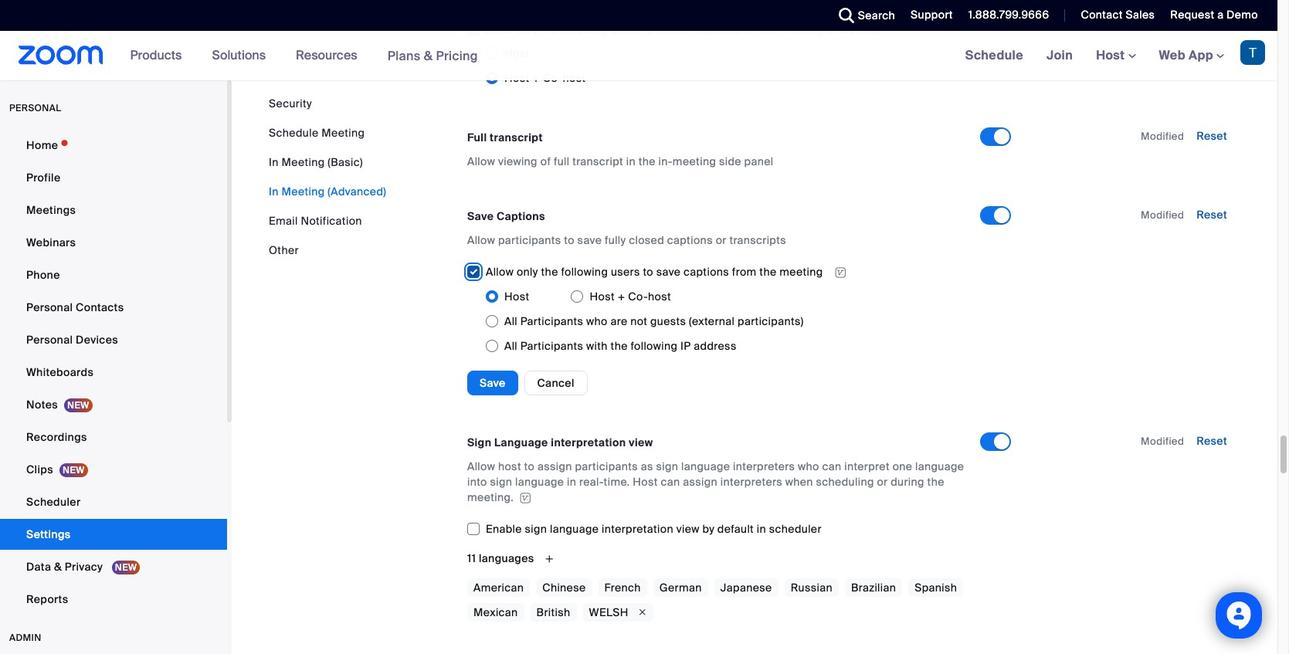 Task type: locate. For each thing, give the bounding box(es) containing it.
2 vertical spatial modified
[[1141, 435, 1184, 448]]

1 vertical spatial or
[[716, 233, 727, 247]]

following inside option group
[[631, 339, 678, 353]]

captions up allow only the following users to save captions from the meeting application on the top of page
[[667, 233, 713, 247]]

+ for option group to the top
[[532, 71, 540, 85]]

participants down captions at the left top of page
[[498, 233, 561, 247]]

mexican
[[473, 606, 518, 620]]

2 participants from the top
[[520, 339, 583, 353]]

users inside application
[[611, 265, 640, 279]]

when
[[785, 475, 813, 489]]

1 reset button from the top
[[1197, 129, 1227, 143]]

0 vertical spatial in
[[269, 155, 279, 169]]

0 vertical spatial co-
[[543, 71, 563, 85]]

0 vertical spatial all
[[504, 315, 518, 328]]

meeting inside application
[[780, 265, 823, 279]]

co- up not
[[628, 290, 648, 304]]

sign
[[656, 460, 678, 474], [490, 475, 512, 489], [525, 522, 547, 536]]

interpreters up "when"
[[733, 460, 795, 474]]

clips link
[[0, 454, 227, 485]]

0 horizontal spatial can
[[661, 475, 680, 489]]

webinars
[[26, 236, 76, 249]]

schedule
[[965, 47, 1023, 63], [269, 126, 319, 140]]

save
[[577, 233, 602, 247], [656, 265, 681, 279]]

support version for allow only the following users to save captions from the meeting - allow only the following users to save captions from the meeting image
[[830, 266, 851, 280]]

2 horizontal spatial or
[[877, 475, 888, 489]]

transcript up viewing
[[490, 131, 543, 144]]

1 vertical spatial co-
[[628, 290, 648, 304]]

personal devices link
[[0, 324, 227, 355]]

1 vertical spatial interpretation
[[602, 522, 674, 536]]

0 vertical spatial reset
[[1197, 129, 1227, 143]]

2 vertical spatial captions
[[684, 265, 729, 279]]

2 all from the top
[[504, 339, 518, 353]]

2 vertical spatial meeting
[[282, 185, 325, 199]]

reset for allow participants to save fully closed captions or transcripts
[[1197, 208, 1227, 222]]

0 vertical spatial who
[[586, 315, 608, 328]]

1 horizontal spatial +
[[618, 290, 625, 304]]

host button
[[1096, 47, 1136, 63]]

1 vertical spatial following
[[561, 265, 608, 279]]

0 vertical spatial following
[[561, 23, 608, 37]]

host
[[563, 71, 586, 85], [648, 290, 671, 304], [498, 460, 521, 474]]

only inside allow only the following users to save captions from the meeting application
[[517, 265, 538, 279]]

0 horizontal spatial +
[[532, 71, 540, 85]]

captions for enable
[[695, 23, 741, 37]]

2 horizontal spatial sign
[[656, 460, 678, 474]]

meeting up (basic)
[[321, 126, 365, 140]]

in inside 'allow host to assign participants as sign language interpreters who can interpret one language into sign language in real-time. host can assign interpreters when scheduling or during the meeting.'
[[567, 475, 576, 489]]

& inside personal menu menu
[[54, 560, 62, 574]]

personal up whiteboards
[[26, 333, 73, 347]]

participants for with
[[520, 339, 583, 353]]

save left fully
[[577, 233, 602, 247]]

request
[[1170, 8, 1215, 22]]

2 personal from the top
[[26, 333, 73, 347]]

host
[[504, 46, 529, 60], [1096, 47, 1128, 63], [504, 71, 529, 85], [504, 290, 529, 304], [590, 290, 615, 304], [633, 475, 658, 489]]

captions left for
[[695, 23, 741, 37]]

1 modified from the top
[[1141, 130, 1184, 143]]

who inside option group
[[586, 315, 608, 328]]

meeting for from
[[780, 265, 823, 279]]

1 horizontal spatial can
[[822, 460, 841, 474]]

can up the enable sign language interpretation view by default in scheduler
[[661, 475, 680, 489]]

schedule for schedule
[[965, 47, 1023, 63]]

2 in from the top
[[269, 185, 279, 199]]

language up add languages icon
[[550, 522, 599, 536]]

1 vertical spatial host + co-host
[[590, 290, 671, 304]]

0 horizontal spatial host + co-host
[[504, 71, 586, 85]]

schedule inside meetings navigation
[[965, 47, 1023, 63]]

webinars link
[[0, 227, 227, 258]]

join
[[1047, 47, 1073, 63]]

1 vertical spatial meeting
[[673, 154, 716, 168]]

cancel button
[[524, 371, 588, 396]]

0 vertical spatial meeting
[[321, 126, 365, 140]]

1 vertical spatial save
[[656, 265, 681, 279]]

who up "when"
[[798, 460, 819, 474]]

0 vertical spatial only
[[517, 23, 538, 37]]

to inside 'allow host to assign participants as sign language interpreters who can interpret one language into sign language in real-time. host can assign interpreters when scheduling or during the meeting.'
[[524, 460, 535, 474]]

all for all participants with the following ip address
[[504, 339, 518, 353]]

1.888.799.9666 button up join
[[957, 0, 1053, 31]]

2 horizontal spatial host
[[648, 290, 671, 304]]

0 vertical spatial sign
[[656, 460, 678, 474]]

0 vertical spatial in
[[626, 154, 636, 168]]

meeting up email notification
[[282, 185, 325, 199]]

profile
[[26, 171, 61, 185]]

privacy
[[65, 560, 103, 574]]

interpretation up real-
[[551, 436, 626, 450]]

meeting down "schedule meeting"
[[282, 155, 325, 169]]

1 horizontal spatial or
[[827, 23, 838, 37]]

into
[[467, 475, 487, 489]]

2 users from the top
[[611, 265, 640, 279]]

web app button
[[1159, 47, 1224, 63]]

or
[[827, 23, 838, 37], [716, 233, 727, 247], [877, 475, 888, 489]]

1 vertical spatial option group
[[467, 284, 980, 359]]

2 modified from the top
[[1141, 209, 1184, 222]]

sign right as
[[656, 460, 678, 474]]

in
[[626, 154, 636, 168], [567, 475, 576, 489], [757, 522, 766, 536]]

1 horizontal spatial &
[[424, 48, 433, 64]]

1 vertical spatial only
[[517, 265, 538, 279]]

1 participants from the top
[[520, 315, 583, 328]]

meeting left support version for allow only the following users to save captions from the meeting - allow only the following users to save captions from the meeting image
[[780, 265, 823, 279]]

1.888.799.9666 button up schedule link
[[968, 8, 1049, 22]]

0 vertical spatial schedule
[[965, 47, 1023, 63]]

transcripts
[[729, 233, 786, 247]]

1 reset from the top
[[1197, 129, 1227, 143]]

1 users from the top
[[611, 23, 640, 37]]

transcript right full
[[573, 154, 623, 168]]

clips
[[26, 463, 53, 477]]

schedule inside menu bar
[[269, 126, 319, 140]]

0 vertical spatial participants
[[498, 233, 561, 247]]

interpretation down time.
[[602, 522, 674, 536]]

interpretation
[[551, 436, 626, 450], [602, 522, 674, 536]]

0 vertical spatial +
[[532, 71, 540, 85]]

following
[[561, 23, 608, 37], [561, 265, 608, 279], [631, 339, 678, 353]]

1 vertical spatial in
[[567, 475, 576, 489]]

host + co-host for the bottommost option group
[[590, 290, 671, 304]]

in right default
[[757, 522, 766, 536]]

participants up time.
[[575, 460, 638, 474]]

1 personal from the top
[[26, 300, 73, 314]]

captions left the from
[[684, 265, 729, 279]]

application
[[882, 22, 901, 38]]

panel
[[744, 154, 774, 168]]

language up during
[[915, 460, 964, 474]]

users left enable
[[611, 23, 640, 37]]

personal menu menu
[[0, 130, 227, 616]]

1 vertical spatial schedule
[[269, 126, 319, 140]]

1 horizontal spatial host
[[563, 71, 586, 85]]

0 horizontal spatial co-
[[543, 71, 563, 85]]

meeting for (advanced)
[[282, 185, 325, 199]]

0 horizontal spatial or
[[716, 233, 727, 247]]

of
[[540, 154, 551, 168]]

who
[[586, 315, 608, 328], [798, 460, 819, 474]]

the inside 'allow host to assign participants as sign language interpreters who can interpret one language into sign language in real-time. host can assign interpreters when scheduling or during the meeting.'
[[927, 475, 944, 489]]

menu bar
[[269, 96, 386, 258]]

2 reset button from the top
[[1197, 208, 1227, 222]]

1 vertical spatial in
[[269, 185, 279, 199]]

2 vertical spatial in
[[757, 522, 766, 536]]

1 vertical spatial +
[[618, 290, 625, 304]]

0 horizontal spatial schedule
[[269, 126, 319, 140]]

schedule down security link
[[269, 126, 319, 140]]

2 only from the top
[[517, 265, 538, 279]]

assign down sign language interpretation view
[[538, 460, 572, 474]]

in up the email
[[269, 185, 279, 199]]

web
[[1159, 47, 1186, 63]]

webinar
[[841, 23, 882, 37]]

1 vertical spatial view
[[676, 522, 700, 536]]

1.888.799.9666
[[968, 8, 1049, 22]]

1 all from the top
[[504, 315, 518, 328]]

save up the sign
[[480, 376, 506, 390]]

2 reset from the top
[[1197, 208, 1227, 222]]

1 in from the top
[[269, 155, 279, 169]]

to left enable
[[643, 23, 653, 37]]

request a demo link
[[1159, 0, 1278, 31], [1170, 8, 1258, 22]]

banner
[[0, 31, 1278, 81]]

reset
[[1197, 129, 1227, 143], [1197, 208, 1227, 222], [1197, 434, 1227, 448]]

time.
[[604, 475, 630, 489]]

data & privacy link
[[0, 551, 227, 582]]

& right data
[[54, 560, 62, 574]]

zoom logo image
[[19, 46, 103, 65]]

interpreters left "when"
[[720, 475, 782, 489]]

sign language interpretation view
[[467, 436, 653, 450]]

banner containing products
[[0, 31, 1278, 81]]

language
[[494, 436, 548, 450]]

participants
[[520, 315, 583, 328], [520, 339, 583, 353]]

reports
[[26, 592, 68, 606]]

1 vertical spatial &
[[54, 560, 62, 574]]

view left by
[[676, 522, 700, 536]]

interpret
[[844, 460, 890, 474]]

only for allow only the following users to save captions from the meeting
[[517, 265, 538, 279]]

in for in meeting (basic)
[[269, 155, 279, 169]]

1 horizontal spatial schedule
[[965, 47, 1023, 63]]

11 languages
[[467, 552, 537, 566]]

host + co-host up not
[[590, 290, 671, 304]]

pricing
[[436, 48, 478, 64]]

save for save captions
[[467, 209, 494, 223]]

2 vertical spatial following
[[631, 339, 678, 353]]

1 vertical spatial who
[[798, 460, 819, 474]]

0 horizontal spatial who
[[586, 315, 608, 328]]

1 vertical spatial sign
[[490, 475, 512, 489]]

save captions
[[467, 209, 545, 223]]

transcript
[[490, 131, 543, 144], [573, 154, 623, 168]]

0 horizontal spatial in
[[567, 475, 576, 489]]

captions inside application
[[684, 265, 729, 279]]

schedule link
[[954, 31, 1035, 80]]

1 vertical spatial modified
[[1141, 209, 1184, 222]]

1 vertical spatial users
[[611, 265, 640, 279]]

email notification
[[269, 214, 362, 228]]

modified for allow viewing of full transcript in the in-meeting side panel
[[1141, 130, 1184, 143]]

1 horizontal spatial host + co-host
[[590, 290, 671, 304]]

0 vertical spatial assign
[[538, 460, 572, 474]]

1 vertical spatial meeting
[[282, 155, 325, 169]]

0 horizontal spatial transcript
[[490, 131, 543, 144]]

sign
[[467, 436, 492, 450]]

products
[[130, 47, 182, 63]]

save down closed
[[656, 265, 681, 279]]

to down 'language'
[[524, 460, 535, 474]]

default
[[717, 522, 754, 536]]

support version for sign language interpretation view image
[[518, 493, 533, 504]]

meetings navigation
[[954, 31, 1278, 81]]

users down the allow participants to save fully closed captions or transcripts
[[611, 265, 640, 279]]

option group down the from
[[467, 284, 980, 359]]

0 vertical spatial personal
[[26, 300, 73, 314]]

1 horizontal spatial transcript
[[573, 154, 623, 168]]

0 vertical spatial modified
[[1141, 130, 1184, 143]]

1 vertical spatial reset button
[[1197, 208, 1227, 222]]

in left real-
[[567, 475, 576, 489]]

0 vertical spatial captions
[[695, 23, 741, 37]]

3 reset from the top
[[1197, 434, 1227, 448]]

2 vertical spatial reset
[[1197, 434, 1227, 448]]

data
[[26, 560, 51, 574]]

reset for allow viewing of full transcript in the in-meeting side panel
[[1197, 129, 1227, 143]]

assign up by
[[683, 475, 718, 489]]

in left in-
[[626, 154, 636, 168]]

1 vertical spatial transcript
[[573, 154, 623, 168]]

host for option group to the top
[[563, 71, 586, 85]]

1 horizontal spatial in
[[626, 154, 636, 168]]

0 vertical spatial reset button
[[1197, 129, 1227, 143]]

+ for the bottommost option group
[[618, 290, 625, 304]]

0 vertical spatial host
[[563, 71, 586, 85]]

&
[[424, 48, 433, 64], [54, 560, 62, 574]]

can up scheduling
[[822, 460, 841, 474]]

in down schedule meeting link
[[269, 155, 279, 169]]

view
[[629, 436, 653, 450], [676, 522, 700, 536]]

not
[[630, 315, 648, 328]]

0 horizontal spatial &
[[54, 560, 62, 574]]

contact
[[1081, 8, 1123, 22]]

all participants who are not guests (external participants)
[[504, 315, 804, 328]]

1 horizontal spatial save
[[656, 265, 681, 279]]

as
[[641, 460, 653, 474]]

british
[[536, 606, 570, 620]]

full transcript
[[467, 131, 543, 144]]

in meeting (advanced) link
[[269, 185, 386, 199]]

who left 'are'
[[586, 315, 608, 328]]

participants for who
[[520, 315, 583, 328]]

option group
[[486, 41, 980, 90], [467, 284, 980, 359]]

0 vertical spatial save
[[577, 233, 602, 247]]

or left webinar
[[827, 23, 838, 37]]

1 vertical spatial participants
[[520, 339, 583, 353]]

1 horizontal spatial assign
[[683, 475, 718, 489]]

meeting left side
[[673, 154, 716, 168]]

co- up full transcript
[[543, 71, 563, 85]]

with
[[586, 339, 608, 353]]

& inside product information navigation
[[424, 48, 433, 64]]

language up support version for sign language interpretation view image
[[515, 475, 564, 489]]

option group down for
[[486, 41, 980, 90]]

co- for the bottommost option group
[[628, 290, 648, 304]]

1 horizontal spatial who
[[798, 460, 819, 474]]

0 vertical spatial save
[[467, 209, 494, 223]]

1 horizontal spatial participants
[[575, 460, 638, 474]]

allow for allow only the following users to save captions from the meeting
[[486, 265, 514, 279]]

+
[[532, 71, 540, 85], [618, 290, 625, 304]]

meeting right for
[[781, 23, 824, 37]]

following inside application
[[561, 265, 608, 279]]

+ up full transcript
[[532, 71, 540, 85]]

personal contacts
[[26, 300, 124, 314]]

or left transcripts
[[716, 233, 727, 247]]

2 vertical spatial or
[[877, 475, 888, 489]]

allow inside 'allow host to assign participants as sign language interpreters who can interpret one language into sign language in real-time. host can assign interpreters when scheduling or during the meeting.'
[[467, 460, 495, 474]]

1 vertical spatial all
[[504, 339, 518, 353]]

to
[[643, 23, 653, 37], [564, 233, 575, 247], [643, 265, 653, 279], [524, 460, 535, 474]]

during
[[891, 475, 924, 489]]

users for enable
[[611, 23, 640, 37]]

sign right enable
[[525, 522, 547, 536]]

1 only from the top
[[517, 23, 538, 37]]

language right as
[[681, 460, 730, 474]]

0 vertical spatial host + co-host
[[504, 71, 586, 85]]

in for in meeting (advanced)
[[269, 185, 279, 199]]

support
[[911, 8, 953, 22]]

1 vertical spatial can
[[661, 475, 680, 489]]

sign up the meeting.
[[490, 475, 512, 489]]

1 vertical spatial interpreters
[[720, 475, 782, 489]]

or down interpret
[[877, 475, 888, 489]]

settings link
[[0, 519, 227, 550]]

& right plans
[[424, 48, 433, 64]]

0 vertical spatial participants
[[520, 315, 583, 328]]

schedule down 1.888.799.9666
[[965, 47, 1023, 63]]

host + co-host up full transcript
[[504, 71, 586, 85]]

0 horizontal spatial host
[[498, 460, 521, 474]]

2 vertical spatial sign
[[525, 522, 547, 536]]

2 vertical spatial host
[[498, 460, 521, 474]]

solutions button
[[212, 31, 273, 80]]

meeting
[[321, 126, 365, 140], [282, 155, 325, 169], [282, 185, 325, 199]]

allow for allow viewing of full transcript in the in-meeting side panel
[[467, 154, 495, 168]]

+ up 'are'
[[618, 290, 625, 304]]

save inside save button
[[480, 376, 506, 390]]

participants inside 'allow host to assign participants as sign language interpreters who can interpret one language into sign language in real-time. host can assign interpreters when scheduling or during the meeting.'
[[575, 460, 638, 474]]

the
[[541, 23, 558, 37], [761, 23, 778, 37], [638, 154, 656, 168], [541, 265, 558, 279], [760, 265, 777, 279], [611, 339, 628, 353], [927, 475, 944, 489]]

profile picture image
[[1240, 40, 1265, 65]]

save
[[467, 209, 494, 223], [480, 376, 506, 390]]

all
[[504, 315, 518, 328], [504, 339, 518, 353]]

save left captions at the left top of page
[[467, 209, 494, 223]]

2 vertical spatial reset button
[[1197, 434, 1227, 448]]

product information navigation
[[119, 31, 490, 81]]

personal down phone
[[26, 300, 73, 314]]

& for pricing
[[424, 48, 433, 64]]

(advanced)
[[328, 185, 386, 199]]

0 vertical spatial meeting
[[781, 23, 824, 37]]

view up as
[[629, 436, 653, 450]]

0 vertical spatial option group
[[486, 41, 980, 90]]

1 vertical spatial save
[[480, 376, 506, 390]]



Task type: vqa. For each thing, say whether or not it's contained in the screenshot.
who within the Allow host to assign participants as sign language interpreters who can interpret one language into sign language in real-time. Host can assign interpreters when scheduling or during the meeting.
yes



Task type: describe. For each thing, give the bounding box(es) containing it.
in meeting (basic) link
[[269, 155, 363, 169]]

recordings
[[26, 430, 87, 444]]

add languages image
[[537, 553, 562, 567]]

resources
[[296, 47, 357, 63]]

following for save
[[561, 265, 608, 279]]

in meeting (advanced)
[[269, 185, 386, 199]]

participants)
[[738, 315, 804, 328]]

(external
[[689, 315, 735, 328]]

data & privacy
[[26, 560, 106, 574]]

0 horizontal spatial save
[[577, 233, 602, 247]]

0 vertical spatial or
[[827, 23, 838, 37]]

viewing
[[498, 154, 537, 168]]

11
[[467, 552, 476, 566]]

a
[[1217, 8, 1224, 22]]

following for enable
[[561, 23, 608, 37]]

are
[[611, 315, 628, 328]]

contact sales
[[1081, 8, 1155, 22]]

host for the bottommost option group
[[648, 290, 671, 304]]

in meeting (basic)
[[269, 155, 363, 169]]

reset button for allow participants to save fully closed captions or transcripts
[[1197, 208, 1227, 222]]

0 vertical spatial interpreters
[[733, 460, 795, 474]]

closed
[[629, 233, 664, 247]]

0 vertical spatial can
[[822, 460, 841, 474]]

email notification link
[[269, 214, 362, 228]]

side
[[719, 154, 741, 168]]

captions for save
[[684, 265, 729, 279]]

0 vertical spatial interpretation
[[551, 436, 626, 450]]

schedule meeting link
[[269, 126, 365, 140]]

full
[[467, 131, 487, 144]]

host inside 'allow host to assign participants as sign language interpreters who can interpret one language into sign language in real-time. host can assign interpreters when scheduling or during the meeting.'
[[633, 475, 658, 489]]

allow participants to save fully closed captions or transcripts
[[467, 233, 786, 247]]

personal
[[9, 102, 61, 114]]

for
[[744, 23, 758, 37]]

cancel
[[537, 376, 574, 390]]

scheduler link
[[0, 487, 227, 518]]

resources button
[[296, 31, 364, 80]]

email
[[269, 214, 298, 228]]

0 horizontal spatial assign
[[538, 460, 572, 474]]

home link
[[0, 130, 227, 161]]

french
[[604, 581, 641, 595]]

2 horizontal spatial in
[[757, 522, 766, 536]]

or inside 'allow host to assign participants as sign language interpreters who can interpret one language into sign language in real-time. host can assign interpreters when scheduling or during the meeting.'
[[877, 475, 888, 489]]

real-
[[579, 475, 604, 489]]

schedule meeting
[[269, 126, 365, 140]]

request a demo
[[1170, 8, 1258, 22]]

enable
[[656, 23, 692, 37]]

allow host to assign participants as sign language interpreters who can interpret one language into sign language in real-time. host can assign interpreters when scheduling or during the meeting. application
[[467, 459, 966, 505]]

address
[[694, 339, 737, 353]]

devices
[[76, 333, 118, 347]]

1 vertical spatial captions
[[667, 233, 713, 247]]

host + co-host for option group to the top
[[504, 71, 586, 85]]

full
[[554, 154, 570, 168]]

1 horizontal spatial view
[[676, 522, 700, 536]]

notes link
[[0, 389, 227, 420]]

the inside option group
[[611, 339, 628, 353]]

welsh
[[589, 606, 628, 620]]

scheduling
[[816, 475, 874, 489]]

& for privacy
[[54, 560, 62, 574]]

allow viewing of full transcript in the in-meeting side panel
[[467, 154, 774, 168]]

brazilian
[[851, 581, 896, 595]]

languages
[[479, 552, 534, 566]]

profile link
[[0, 162, 227, 193]]

0 vertical spatial transcript
[[490, 131, 543, 144]]

allow host to assign participants as sign language interpreters who can interpret one language into sign language in real-time. host can assign interpreters when scheduling or during the meeting.
[[467, 460, 964, 505]]

notification
[[301, 214, 362, 228]]

(basic)
[[328, 155, 363, 169]]

only for allow only the following users to enable captions for the meeting or webinar
[[517, 23, 538, 37]]

allow for allow participants to save fully closed captions or transcripts
[[467, 233, 495, 247]]

menu bar containing security
[[269, 96, 386, 258]]

delete welsh image
[[633, 605, 652, 621]]

save for save
[[480, 376, 506, 390]]

allow only the following users to enable captions for the meeting or webinar
[[486, 23, 882, 37]]

1 horizontal spatial sign
[[525, 522, 547, 536]]

0 vertical spatial view
[[629, 436, 653, 450]]

meetings link
[[0, 195, 227, 226]]

settings
[[26, 528, 71, 541]]

host inside 'allow host to assign participants as sign language interpreters who can interpret one language into sign language in real-time. host can assign interpreters when scheduling or during the meeting.'
[[498, 460, 521, 474]]

scheduler
[[26, 495, 81, 509]]

1 vertical spatial assign
[[683, 475, 718, 489]]

german
[[660, 581, 702, 595]]

scheduler
[[769, 522, 822, 536]]

admin
[[9, 632, 42, 644]]

notes
[[26, 398, 58, 412]]

allow for allow host to assign participants as sign language interpreters who can interpret one language into sign language in real-time. host can assign interpreters when scheduling or during the meeting.
[[467, 460, 495, 474]]

users for save
[[611, 265, 640, 279]]

solutions
[[212, 47, 266, 63]]

security
[[269, 97, 312, 110]]

spanish
[[915, 581, 957, 595]]

other link
[[269, 243, 299, 257]]

all for all participants who are not guests (external participants)
[[504, 315, 518, 328]]

reset button for allow viewing of full transcript in the in-meeting side panel
[[1197, 129, 1227, 143]]

save inside application
[[656, 265, 681, 279]]

fully
[[605, 233, 626, 247]]

home
[[26, 138, 58, 152]]

captions
[[497, 209, 545, 223]]

to down closed
[[643, 265, 653, 279]]

meetings
[[26, 203, 76, 217]]

who inside 'allow host to assign participants as sign language interpreters who can interpret one language into sign language in real-time. host can assign interpreters when scheduling or during the meeting.'
[[798, 460, 819, 474]]

all participants with the following ip address
[[504, 339, 737, 353]]

allow for allow only the following users to enable captions for the meeting or webinar
[[486, 23, 514, 37]]

contacts
[[76, 300, 124, 314]]

host inside meetings navigation
[[1096, 47, 1128, 63]]

american
[[473, 581, 524, 595]]

demo
[[1227, 8, 1258, 22]]

security link
[[269, 97, 312, 110]]

personal for personal contacts
[[26, 300, 73, 314]]

save button
[[467, 371, 518, 396]]

3 modified from the top
[[1141, 435, 1184, 448]]

schedule for schedule meeting
[[269, 126, 319, 140]]

meeting.
[[467, 491, 514, 505]]

from
[[732, 265, 757, 279]]

add caption languages image
[[922, 0, 946, 14]]

meeting for for
[[781, 23, 824, 37]]

co- for option group to the top
[[543, 71, 563, 85]]

chinese
[[542, 581, 586, 595]]

0 horizontal spatial participants
[[498, 233, 561, 247]]

whiteboards
[[26, 365, 94, 379]]

modified for allow participants to save fully closed captions or transcripts
[[1141, 209, 1184, 222]]

3 reset button from the top
[[1197, 434, 1227, 448]]

recordings link
[[0, 422, 227, 453]]

personal for personal devices
[[26, 333, 73, 347]]

allow only the following users to save captions from the meeting application
[[486, 264, 853, 281]]

to left fully
[[564, 233, 575, 247]]

allow only the following users to save captions from the meeting
[[486, 265, 826, 279]]

meeting for (basic)
[[282, 155, 325, 169]]



